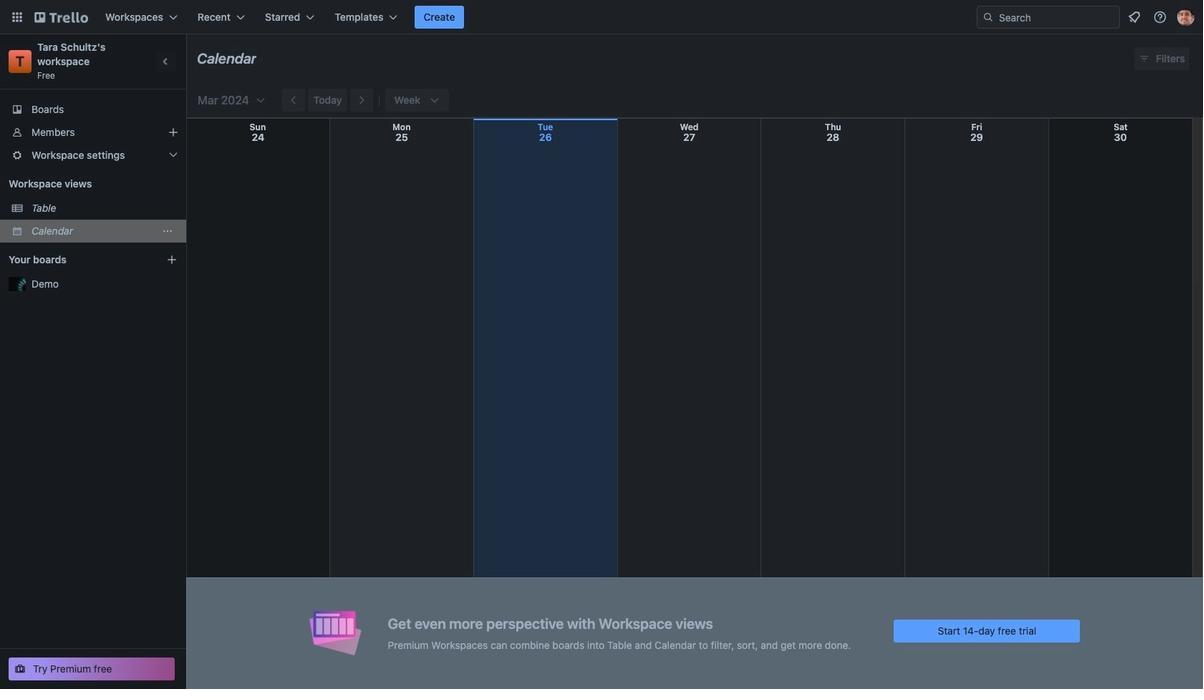 Task type: locate. For each thing, give the bounding box(es) containing it.
search image
[[983, 11, 994, 23]]

james peterson (jamespeterson93) image
[[1178, 9, 1195, 26]]

primary element
[[0, 0, 1204, 34]]

None text field
[[197, 45, 257, 72]]

0 notifications image
[[1126, 9, 1143, 26]]

your boards with 1 items element
[[9, 251, 145, 269]]

workspace navigation collapse icon image
[[156, 52, 176, 72]]

Search field
[[977, 6, 1120, 29]]

open information menu image
[[1153, 10, 1168, 24]]



Task type: describe. For each thing, give the bounding box(es) containing it.
add board image
[[166, 254, 178, 266]]

workspace actions menu image
[[162, 226, 173, 237]]

back to home image
[[34, 6, 88, 29]]



Task type: vqa. For each thing, say whether or not it's contained in the screenshot.
the context
no



